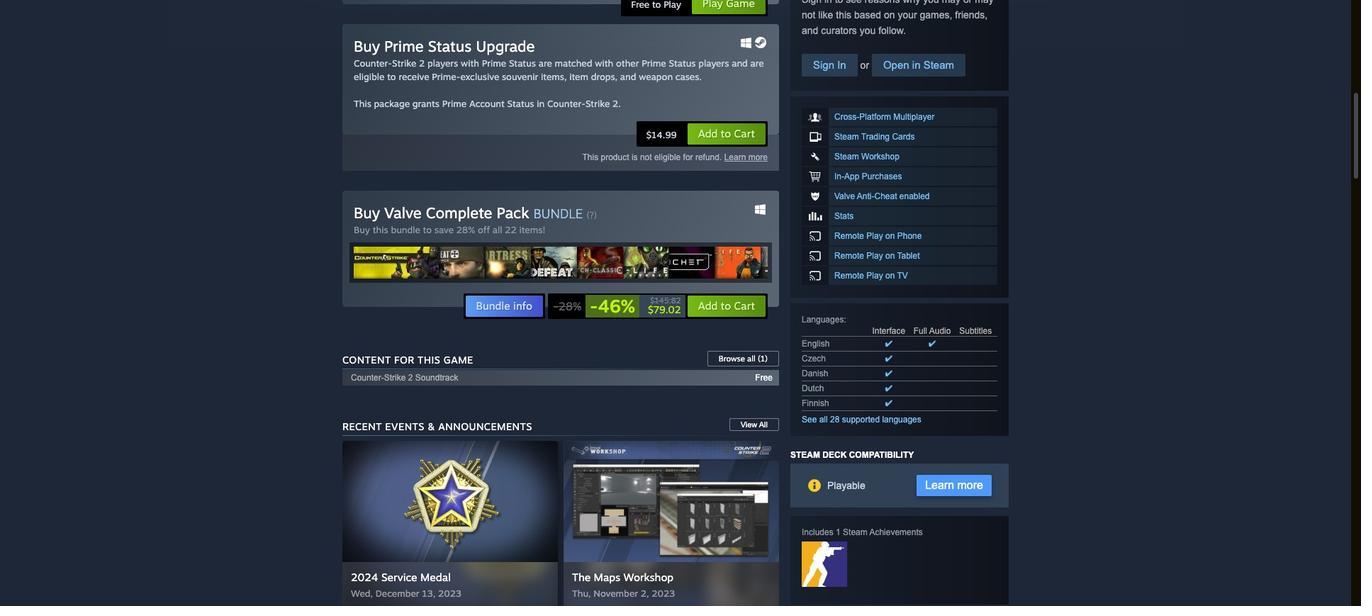 Task type: describe. For each thing, give the bounding box(es) containing it.
buy prime status upgrade
[[354, 37, 535, 55]]

other
[[616, 57, 640, 69]]

1 are from the left
[[539, 57, 552, 69]]

in-app purchases link
[[802, 167, 998, 186]]

play for tablet
[[867, 251, 884, 261]]

2 for soundtrack
[[408, 373, 413, 383]]

december
[[376, 588, 420, 599]]

based
[[855, 9, 882, 21]]

0 horizontal spatial workshop
[[624, 571, 674, 584]]

counter- for counter-strike 2 players with prime status are matched with other prime status players and are eligible to receive prime-exclusive souvenir items, item drops, and weapon cases.
[[354, 57, 392, 69]]

steam right open on the right top of page
[[924, 59, 955, 71]]

in for sign
[[825, 0, 833, 5]]

why
[[903, 0, 921, 5]]

this inside the sign in to see reasons why you may or may not like this based on your games, friends, and curators you follow.
[[836, 9, 852, 21]]

1 horizontal spatial you
[[924, 0, 940, 5]]

0 horizontal spatial this
[[373, 224, 388, 235]]

0 horizontal spatial learn
[[725, 153, 746, 162]]

2 with from the left
[[595, 57, 614, 69]]

steam workshop
[[835, 152, 900, 162]]

view all link
[[730, 419, 780, 431]]

0 horizontal spatial all
[[493, 224, 503, 235]]

prime up receive
[[384, 37, 424, 55]]

bundle
[[476, 299, 511, 313]]

2,
[[641, 588, 649, 599]]

steam trading cards link
[[802, 128, 998, 146]]

info
[[514, 299, 533, 313]]

a new beginning image
[[802, 542, 848, 587]]

remote for remote play on tv
[[835, 271, 865, 281]]

thu, november 2, 2023
[[572, 588, 676, 599]]

1 horizontal spatial learn more link
[[917, 475, 992, 497]]

on for phone
[[886, 231, 895, 241]]

2 vertical spatial in
[[537, 98, 545, 109]]

phone
[[898, 231, 922, 241]]

items!
[[520, 224, 546, 235]]

cards
[[893, 132, 915, 142]]

0 horizontal spatial 28%
[[457, 224, 475, 235]]

browse all (1)
[[719, 354, 768, 364]]

in-app purchases
[[835, 172, 903, 182]]

content
[[343, 354, 391, 366]]

stats
[[835, 211, 854, 221]]

achievements
[[870, 528, 923, 538]]

save
[[435, 224, 454, 235]]

view all
[[741, 421, 768, 429]]

steam right the 1
[[843, 528, 868, 538]]

medal
[[421, 571, 451, 584]]

soundtrack
[[415, 373, 459, 383]]

✔ for english
[[886, 339, 893, 349]]

1 horizontal spatial and
[[732, 57, 748, 69]]

✔ for czech
[[886, 354, 893, 364]]

languages
[[883, 415, 922, 425]]

compatibility
[[850, 450, 914, 460]]

view
[[741, 421, 758, 429]]

2 add to cart link from the top
[[687, 295, 767, 318]]

this product is not eligible for refund. learn more
[[583, 153, 768, 162]]

product
[[601, 153, 630, 162]]

prime-
[[432, 71, 461, 82]]

sign for sign in to see reasons why you may or may not like this based on your games, friends, and curators you follow.
[[802, 0, 822, 5]]

2 vertical spatial this
[[418, 354, 441, 366]]

finnish
[[802, 399, 830, 409]]

in for open
[[913, 59, 921, 71]]

free
[[756, 373, 773, 383]]

upgrade
[[476, 37, 535, 55]]

1 vertical spatial eligible
[[655, 153, 681, 162]]

sign for sign in
[[814, 59, 835, 71]]

open in steam link
[[872, 54, 966, 77]]

is
[[632, 153, 638, 162]]

learn inside "link"
[[926, 480, 955, 492]]

play for tv
[[867, 271, 884, 281]]

complete
[[426, 204, 493, 222]]

this package grants prime account status in counter-strike 2.
[[354, 98, 621, 109]]

and inside the sign in to see reasons why you may or may not like this based on your games, friends, and curators you follow.
[[802, 25, 819, 36]]

content for this game
[[343, 354, 474, 366]]

in-
[[835, 172, 845, 182]]

1 may from the left
[[942, 0, 961, 5]]

grants
[[413, 98, 440, 109]]

0 vertical spatial workshop
[[862, 152, 900, 162]]

✔ for danish
[[886, 369, 893, 379]]

recent events & announcements
[[343, 421, 532, 433]]

or inside the sign in to see reasons why you may or may not like this based on your games, friends, and curators you follow.
[[964, 0, 973, 5]]

all
[[760, 421, 768, 429]]

remote play on phone link
[[802, 227, 998, 245]]

exclusive
[[461, 71, 500, 82]]

remote play on tablet link
[[802, 247, 998, 265]]

- for 28%
[[554, 299, 559, 314]]

czech
[[802, 354, 826, 364]]

counter-strike 2 soundtrack
[[351, 373, 459, 383]]

open in steam
[[884, 59, 955, 71]]

2024 service medal
[[351, 571, 451, 584]]

cross-platform multiplayer link
[[802, 108, 998, 126]]

1 horizontal spatial 28%
[[559, 299, 582, 314]]

weapon
[[639, 71, 673, 82]]

1 vertical spatial you
[[860, 25, 876, 36]]

2 cart from the top
[[735, 299, 755, 313]]

tablet
[[898, 251, 920, 261]]

full
[[914, 326, 928, 336]]

0 vertical spatial more
[[749, 153, 768, 162]]

remote for remote play on phone
[[835, 231, 865, 241]]

items,
[[541, 71, 567, 82]]

cross-platform multiplayer
[[835, 112, 935, 122]]

prime down prime-
[[442, 98, 467, 109]]

$145.82 $79.02
[[648, 296, 681, 316]]

steam deck compatibility
[[791, 450, 914, 460]]

danish
[[802, 369, 829, 379]]

cheat
[[875, 192, 898, 201]]

0 horizontal spatial learn more link
[[725, 153, 768, 162]]

events
[[385, 421, 425, 433]]

dutch
[[802, 384, 824, 394]]

deck
[[823, 450, 847, 460]]

anti-
[[857, 192, 875, 201]]

service
[[382, 571, 418, 584]]

package
[[374, 98, 410, 109]]

2 may from the left
[[976, 0, 994, 5]]

multiplayer
[[894, 112, 935, 122]]

valve anti-cheat enabled
[[835, 192, 930, 201]]

playable
[[828, 480, 866, 492]]

1 vertical spatial strike
[[586, 98, 610, 109]]

1
[[836, 528, 841, 538]]

2 add to cart from the top
[[698, 299, 755, 313]]

2 for players
[[419, 57, 425, 69]]

counter-strike 2 players with prime status are matched with other prime status players and are eligible to receive prime-exclusive souvenir items, item drops, and weapon cases.
[[354, 57, 764, 82]]

platform
[[860, 112, 892, 122]]

buy for buy this bundle to save 28% off all 22 items!
[[354, 224, 370, 235]]

✔ for finnish
[[886, 399, 893, 409]]

full audio
[[914, 326, 951, 336]]



Task type: locate. For each thing, give the bounding box(es) containing it.
to left see
[[835, 0, 844, 5]]

remote play on tablet
[[835, 251, 920, 261]]

0 horizontal spatial in
[[537, 98, 545, 109]]

languages :
[[802, 315, 847, 325]]

0 vertical spatial all
[[493, 224, 503, 235]]

off
[[478, 224, 490, 235]]

0 vertical spatial strike
[[392, 57, 417, 69]]

0 vertical spatial counter-
[[354, 57, 392, 69]]

0 vertical spatial this
[[836, 9, 852, 21]]

bundle info
[[476, 299, 533, 313]]

this for this package grants prime account status in counter-strike 2.
[[354, 98, 372, 109]]

strike for soundtrack
[[384, 373, 406, 383]]

on inside remote play on tv link
[[886, 271, 895, 281]]

0 vertical spatial eligible
[[354, 71, 385, 82]]

1 horizontal spatial may
[[976, 0, 994, 5]]

all for browse all (1)
[[748, 354, 756, 364]]

refund.
[[696, 153, 722, 162]]

1 vertical spatial buy
[[354, 204, 380, 222]]

2 play from the top
[[867, 251, 884, 261]]

1 vertical spatial in
[[913, 59, 921, 71]]

this up soundtrack
[[418, 354, 441, 366]]

2 horizontal spatial all
[[820, 415, 828, 425]]

1 horizontal spatial players
[[699, 57, 729, 69]]

valve up bundle
[[384, 204, 422, 222]]

add to cart link up refund. on the right of the page
[[687, 123, 767, 145]]

0 horizontal spatial you
[[860, 25, 876, 36]]

sign inside the sign in to see reasons why you may or may not like this based on your games, friends, and curators you follow.
[[802, 0, 822, 5]]

counter- up package
[[354, 57, 392, 69]]

announcements
[[439, 421, 532, 433]]

28% left -46%
[[559, 299, 582, 314]]

1 vertical spatial 2
[[408, 373, 413, 383]]

1 horizontal spatial with
[[595, 57, 614, 69]]

1 remote from the top
[[835, 231, 865, 241]]

play up remote play on tablet
[[867, 231, 884, 241]]

status up souvenir on the top
[[509, 57, 536, 69]]

0 vertical spatial 2
[[419, 57, 425, 69]]

0 vertical spatial add to cart
[[698, 127, 755, 140]]

1 horizontal spatial not
[[802, 9, 816, 21]]

strike
[[392, 57, 417, 69], [586, 98, 610, 109], [384, 373, 406, 383]]

players up cases.
[[699, 57, 729, 69]]

you up games,
[[924, 0, 940, 5]]

in right open on the right top of page
[[913, 59, 921, 71]]

3 play from the top
[[867, 271, 884, 281]]

1 vertical spatial this
[[373, 224, 388, 235]]

0 horizontal spatial not
[[640, 153, 652, 162]]

steam workshop link
[[802, 148, 998, 166]]

in inside open in steam link
[[913, 59, 921, 71]]

this
[[354, 98, 372, 109], [583, 153, 599, 162], [418, 354, 441, 366]]

wed, december 13, 2023
[[351, 588, 462, 599]]

1 vertical spatial valve
[[384, 204, 422, 222]]

1 vertical spatial more
[[958, 480, 984, 492]]

1 vertical spatial or
[[858, 60, 872, 71]]

28% left off
[[457, 224, 475, 235]]

this left product
[[583, 153, 599, 162]]

eligible left for
[[655, 153, 681, 162]]

2023 for the maps workshop
[[652, 588, 676, 599]]

46%
[[598, 295, 636, 317]]

2 horizontal spatial in
[[913, 59, 921, 71]]

players
[[428, 57, 458, 69], [699, 57, 729, 69]]

steam for workshop
[[835, 152, 859, 162]]

2 vertical spatial remote
[[835, 271, 865, 281]]

0 horizontal spatial or
[[858, 60, 872, 71]]

eligible up package
[[354, 71, 385, 82]]

may
[[942, 0, 961, 5], [976, 0, 994, 5]]

counter- for counter-strike 2 soundtrack
[[351, 373, 384, 383]]

play down remote play on tablet
[[867, 271, 884, 281]]

to up browse
[[721, 299, 731, 313]]

on left tv
[[886, 271, 895, 281]]

3 remote from the top
[[835, 271, 865, 281]]

on inside remote play on tablet link
[[886, 251, 895, 261]]

games,
[[920, 9, 953, 21]]

1 horizontal spatial this
[[418, 354, 441, 366]]

2 players from the left
[[699, 57, 729, 69]]

0 horizontal spatial players
[[428, 57, 458, 69]]

add to cart
[[698, 127, 755, 140], [698, 299, 755, 313]]

workshop up purchases
[[862, 152, 900, 162]]

status down souvenir on the top
[[507, 98, 534, 109]]

remote play on tv
[[835, 271, 909, 281]]

2 vertical spatial strike
[[384, 373, 406, 383]]

prime up weapon
[[642, 57, 667, 69]]

0 vertical spatial cart
[[735, 127, 755, 140]]

to inside the sign in to see reasons why you may or may not like this based on your games, friends, and curators you follow.
[[835, 0, 844, 5]]

2 inside counter-strike 2 players with prime status are matched with other prime status players and are eligible to receive prime-exclusive souvenir items, item drops, and weapon cases.
[[419, 57, 425, 69]]

steam for deck
[[791, 450, 821, 460]]

app
[[845, 172, 860, 182]]

status up cases.
[[669, 57, 696, 69]]

on left phone
[[886, 231, 895, 241]]

0 vertical spatial add
[[698, 127, 718, 140]]

- for 46%
[[590, 295, 598, 317]]

on inside 'remote play on phone' link
[[886, 231, 895, 241]]

on for tv
[[886, 271, 895, 281]]

0 vertical spatial or
[[964, 0, 973, 5]]

strike inside counter-strike 2 players with prime status are matched with other prime status players and are eligible to receive prime-exclusive souvenir items, item drops, and weapon cases.
[[392, 57, 417, 69]]

✔
[[886, 339, 893, 349], [929, 339, 936, 349], [886, 354, 893, 364], [886, 369, 893, 379], [886, 384, 893, 394], [886, 399, 893, 409]]

1 add to cart link from the top
[[687, 123, 767, 145]]

valve up stats
[[835, 192, 856, 201]]

strike up receive
[[392, 57, 417, 69]]

you down based at the right of page
[[860, 25, 876, 36]]

1 vertical spatial all
[[748, 354, 756, 364]]

all left (1)
[[748, 354, 756, 364]]

this down see
[[836, 9, 852, 21]]

counter- inside counter-strike 2 players with prime status are matched with other prime status players and are eligible to receive prime-exclusive souvenir items, item drops, and weapon cases.
[[354, 57, 392, 69]]

to left receive
[[387, 71, 396, 82]]

buy valve complete pack bundle (?)
[[354, 204, 597, 222]]

1 horizontal spatial 2023
[[652, 588, 676, 599]]

tv
[[898, 271, 909, 281]]

subtitles
[[960, 326, 993, 336]]

1 horizontal spatial or
[[964, 0, 973, 5]]

✔ for dutch
[[886, 384, 893, 394]]

may up friends, at the right top
[[976, 0, 994, 5]]

1 horizontal spatial 2
[[419, 57, 425, 69]]

this left bundle
[[373, 224, 388, 235]]

1 vertical spatial add to cart link
[[687, 295, 767, 318]]

0 horizontal spatial 2
[[408, 373, 413, 383]]

remote play on tv link
[[802, 267, 998, 285]]

2 vertical spatial play
[[867, 271, 884, 281]]

friends,
[[956, 9, 988, 21]]

2 remote from the top
[[835, 251, 865, 261]]

steam
[[924, 59, 955, 71], [835, 132, 859, 142], [835, 152, 859, 162], [791, 450, 821, 460], [843, 528, 868, 538]]

this for this product is not eligible for refund. learn more
[[583, 153, 599, 162]]

more
[[749, 153, 768, 162], [958, 480, 984, 492]]

0 vertical spatial you
[[924, 0, 940, 5]]

steam left deck
[[791, 450, 821, 460]]

1 vertical spatial 28%
[[559, 299, 582, 314]]

with
[[461, 57, 480, 69], [595, 57, 614, 69]]

curators
[[822, 25, 857, 36]]

on inside the sign in to see reasons why you may or may not like this based on your games, friends, and curators you follow.
[[884, 9, 896, 21]]

steam trading cards
[[835, 132, 915, 142]]

learn more link
[[725, 153, 768, 162], [917, 475, 992, 497]]

0 vertical spatial remote
[[835, 231, 865, 241]]

not right is
[[640, 153, 652, 162]]

strike down for
[[384, 373, 406, 383]]

1 horizontal spatial eligible
[[655, 153, 681, 162]]

0 vertical spatial this
[[354, 98, 372, 109]]

steam down cross-
[[835, 132, 859, 142]]

0 horizontal spatial this
[[354, 98, 372, 109]]

0 vertical spatial not
[[802, 9, 816, 21]]

to up refund. on the right of the page
[[721, 127, 731, 140]]

open
[[884, 59, 910, 71]]

28
[[831, 415, 840, 425]]

2 2023 from the left
[[652, 588, 676, 599]]

add to cart up browse
[[698, 299, 755, 313]]

counter- down item
[[548, 98, 586, 109]]

eligible inside counter-strike 2 players with prime status are matched with other prime status players and are eligible to receive prime-exclusive souvenir items, item drops, and weapon cases.
[[354, 71, 385, 82]]

valve
[[835, 192, 856, 201], [384, 204, 422, 222]]

0 horizontal spatial -
[[554, 299, 559, 314]]

0 vertical spatial 28%
[[457, 224, 475, 235]]

0 horizontal spatial may
[[942, 0, 961, 5]]

cross-
[[835, 112, 860, 122]]

2 vertical spatial and
[[621, 71, 637, 82]]

1 vertical spatial add
[[698, 299, 718, 313]]

1 horizontal spatial all
[[748, 354, 756, 364]]

1 with from the left
[[461, 57, 480, 69]]

1 horizontal spatial -
[[590, 295, 598, 317]]

on left tablet
[[886, 251, 895, 261]]

(?)
[[587, 210, 597, 221]]

1 horizontal spatial learn
[[926, 480, 955, 492]]

0 horizontal spatial with
[[461, 57, 480, 69]]

1 vertical spatial add to cart
[[698, 299, 755, 313]]

sign up like
[[802, 0, 822, 5]]

:
[[844, 315, 847, 325]]

wed,
[[351, 588, 373, 599]]

2 buy from the top
[[354, 204, 380, 222]]

2023 right "13," at the left bottom of page
[[438, 588, 462, 599]]

2.
[[613, 98, 621, 109]]

0 horizontal spatial valve
[[384, 204, 422, 222]]

1 horizontal spatial this
[[836, 9, 852, 21]]

-
[[590, 295, 598, 317], [554, 299, 559, 314]]

0 horizontal spatial eligible
[[354, 71, 385, 82]]

2 vertical spatial counter-
[[351, 373, 384, 383]]

interface
[[873, 326, 906, 336]]

add to cart link
[[687, 123, 767, 145], [687, 295, 767, 318]]

2024
[[351, 571, 378, 584]]

0 horizontal spatial 2023
[[438, 588, 462, 599]]

in up like
[[825, 0, 833, 5]]

counter- down content
[[351, 373, 384, 383]]

all for see all 28 supported languages
[[820, 415, 828, 425]]

1 vertical spatial remote
[[835, 251, 865, 261]]

remote down remote play on tablet
[[835, 271, 865, 281]]

play for phone
[[867, 231, 884, 241]]

remote up the remote play on tv
[[835, 251, 865, 261]]

add to cart link up browse
[[687, 295, 767, 318]]

on for tablet
[[886, 251, 895, 261]]

sign in to see reasons why you may or may not like this based on your games, friends, and curators you follow.
[[802, 0, 994, 36]]

includes 1 steam achievements
[[802, 528, 923, 538]]

add right $145.82
[[698, 299, 718, 313]]

0 horizontal spatial are
[[539, 57, 552, 69]]

1 play from the top
[[867, 231, 884, 241]]

2023 right 2,
[[652, 588, 676, 599]]

in inside the sign in to see reasons why you may or may not like this based on your games, friends, and curators you follow.
[[825, 0, 833, 5]]

2 vertical spatial all
[[820, 415, 828, 425]]

not inside the sign in to see reasons why you may or may not like this based on your games, friends, and curators you follow.
[[802, 9, 816, 21]]

with up exclusive
[[461, 57, 480, 69]]

on down reasons
[[884, 9, 896, 21]]

0 vertical spatial in
[[825, 0, 833, 5]]

are
[[539, 57, 552, 69], [751, 57, 764, 69]]

&
[[428, 421, 435, 433]]

0 horizontal spatial and
[[621, 71, 637, 82]]

2 horizontal spatial and
[[802, 25, 819, 36]]

recent
[[343, 421, 382, 433]]

follow.
[[879, 25, 907, 36]]

see all 28 supported languages link
[[802, 415, 922, 425]]

play down remote play on phone
[[867, 251, 884, 261]]

players up prime-
[[428, 57, 458, 69]]

browse
[[719, 354, 745, 364]]

sign inside sign in 'link'
[[814, 59, 835, 71]]

0 vertical spatial valve
[[835, 192, 856, 201]]

1 vertical spatial not
[[640, 153, 652, 162]]

2 up receive
[[419, 57, 425, 69]]

status up prime-
[[428, 37, 472, 55]]

bundle info link
[[465, 295, 544, 318]]

0 vertical spatial buy
[[354, 37, 380, 55]]

steam up 'app'
[[835, 152, 859, 162]]

1 horizontal spatial in
[[825, 0, 833, 5]]

includes
[[802, 528, 834, 538]]

sign left in
[[814, 59, 835, 71]]

- right -28%
[[590, 295, 598, 317]]

1 horizontal spatial valve
[[835, 192, 856, 201]]

2 down content for this game
[[408, 373, 413, 383]]

the maps workshop
[[572, 571, 674, 584]]

prime
[[384, 37, 424, 55], [482, 57, 507, 69], [642, 57, 667, 69], [442, 98, 467, 109]]

remote for remote play on tablet
[[835, 251, 865, 261]]

1 horizontal spatial workshop
[[862, 152, 900, 162]]

1 cart from the top
[[735, 127, 755, 140]]

see
[[846, 0, 862, 5]]

in
[[825, 0, 833, 5], [913, 59, 921, 71], [537, 98, 545, 109]]

buy this bundle to save 28% off all 22 items!
[[354, 224, 546, 235]]

$145.82
[[651, 296, 681, 306]]

or
[[964, 0, 973, 5], [858, 60, 872, 71]]

supported
[[842, 415, 880, 425]]

remote down stats
[[835, 231, 865, 241]]

in
[[838, 59, 847, 71]]

0 vertical spatial play
[[867, 231, 884, 241]]

workshop up 2,
[[624, 571, 674, 584]]

1 vertical spatial cart
[[735, 299, 755, 313]]

this left package
[[354, 98, 372, 109]]

2023 for 2024 service medal
[[438, 588, 462, 599]]

0 vertical spatial sign
[[802, 0, 822, 5]]

in down items,
[[537, 98, 545, 109]]

bundle
[[534, 206, 583, 221]]

to left save
[[423, 224, 432, 235]]

or right in
[[858, 60, 872, 71]]

or up friends, at the right top
[[964, 0, 973, 5]]

souvenir
[[502, 71, 539, 82]]

1 2023 from the left
[[438, 588, 462, 599]]

the
[[572, 571, 591, 584]]

1 vertical spatial learn more link
[[917, 475, 992, 497]]

0 vertical spatial and
[[802, 25, 819, 36]]

0 vertical spatial learn
[[725, 153, 746, 162]]

all left 28
[[820, 415, 828, 425]]

2 vertical spatial buy
[[354, 224, 370, 235]]

2
[[419, 57, 425, 69], [408, 373, 413, 383]]

1 add from the top
[[698, 127, 718, 140]]

reasons
[[865, 0, 901, 5]]

$14.99
[[647, 129, 677, 140]]

2 are from the left
[[751, 57, 764, 69]]

for
[[394, 354, 415, 366]]

strike for players
[[392, 57, 417, 69]]

2 add from the top
[[698, 299, 718, 313]]

with up drops,
[[595, 57, 614, 69]]

1 vertical spatial counter-
[[548, 98, 586, 109]]

strike left 2.
[[586, 98, 610, 109]]

2 horizontal spatial this
[[583, 153, 599, 162]]

1 horizontal spatial more
[[958, 480, 984, 492]]

maps
[[594, 571, 621, 584]]

1 add to cart from the top
[[698, 127, 755, 140]]

add up refund. on the right of the page
[[698, 127, 718, 140]]

add to cart up refund. on the right of the page
[[698, 127, 755, 140]]

to inside counter-strike 2 players with prime status are matched with other prime status players and are eligible to receive prime-exclusive souvenir items, item drops, and weapon cases.
[[387, 71, 396, 82]]

1 vertical spatial sign
[[814, 59, 835, 71]]

1 buy from the top
[[354, 37, 380, 55]]

may up games,
[[942, 0, 961, 5]]

drops,
[[591, 71, 618, 82]]

buy for buy prime status upgrade
[[354, 37, 380, 55]]

(1)
[[758, 354, 768, 364]]

all left 22
[[493, 224, 503, 235]]

prime up exclusive
[[482, 57, 507, 69]]

- right info
[[554, 299, 559, 314]]

steam for trading
[[835, 132, 859, 142]]

not left like
[[802, 9, 816, 21]]

0 horizontal spatial more
[[749, 153, 768, 162]]

1 players from the left
[[428, 57, 458, 69]]

-28%
[[554, 299, 582, 314]]

1 vertical spatial this
[[583, 153, 599, 162]]

3 buy from the top
[[354, 224, 370, 235]]



Task type: vqa. For each thing, say whether or not it's contained in the screenshot.
the Buy
yes



